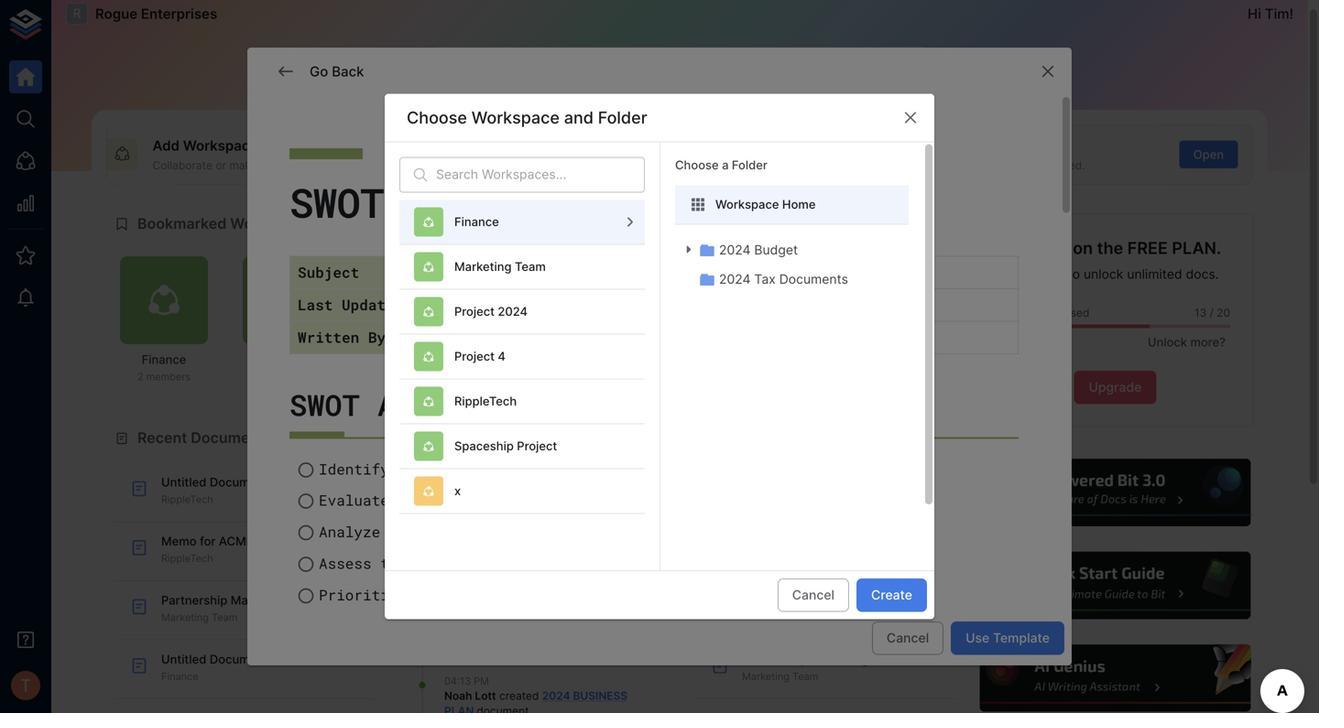 Task type: describe. For each thing, give the bounding box(es) containing it.
team down launch
[[792, 612, 818, 624]]

workspace down "swot analysis checklist"
[[428, 429, 508, 447]]

marketing team button
[[399, 245, 645, 290]]

bookmarked
[[137, 215, 227, 233]]

4 for project 4
[[498, 350, 506, 364]]

choose for choose workspace and folder
[[407, 108, 467, 128]]

collaborate
[[153, 159, 213, 172]]

13 / 20
[[1195, 307, 1230, 320]]

use template
[[966, 631, 1050, 646]]

finance for finance
[[454, 215, 499, 229]]

t
[[20, 676, 31, 696]]

noah
[[444, 690, 472, 703]]

marketing inside marketing team button
[[454, 260, 512, 274]]

product
[[742, 594, 787, 608]]

unchecked image for analyze opportunities
[[297, 524, 315, 542]]

findings
[[451, 585, 521, 605]]

team inside 'partnership marketing plan marketing team'
[[212, 612, 238, 624]]

marketing down partnership marketing plan
[[742, 671, 790, 683]]

add for add workspace collaborate or make it private.
[[153, 137, 180, 154]]

template gallery create faster and get inspired.
[[927, 137, 1085, 172]]

am for 08:15 am
[[473, 570, 489, 582]]

4 for project 4 only me
[[427, 353, 435, 367]]

weaknesses
[[398, 491, 486, 510]]

workspace inside button
[[715, 197, 779, 211]]

2 inside finance 2 members
[[137, 371, 143, 383]]

!
[[1290, 5, 1294, 22]]

marketing team for product
[[742, 612, 818, 624]]

enterprises
[[141, 5, 217, 22]]

swot analysis checklist
[[289, 386, 694, 424]]

workspace home button
[[675, 185, 909, 225]]

08:15 am
[[444, 570, 489, 582]]

project 2024 link
[[236, 257, 337, 384]]

workspaces
[[230, 215, 318, 233]]

t button
[[5, 666, 46, 706]]

use
[[966, 631, 990, 646]]

evaluate
[[319, 491, 389, 510]]

/
[[1210, 307, 1214, 320]]

and inside template gallery create faster and get inspired.
[[998, 159, 1018, 172]]

last
[[298, 295, 333, 315]]

create inside template gallery create faster and get inspired.
[[927, 159, 962, 172]]

marketing team 2 members
[[609, 353, 701, 383]]

members inside marketing team 2 members
[[637, 371, 682, 383]]

2 horizontal spatial documents
[[1000, 307, 1059, 320]]

project for project 2024 link
[[250, 353, 290, 367]]

marketing down acme
[[231, 594, 288, 608]]

back
[[332, 63, 364, 80]]

it
[[260, 159, 267, 172]]

cancel button for create
[[778, 579, 849, 612]]

partnership marketing plan
[[742, 653, 896, 667]]

add button
[[405, 141, 464, 169]]

assess
[[319, 554, 372, 573]]

written by
[[298, 328, 386, 347]]

hi tim !
[[1248, 5, 1294, 22]]

04:13
[[444, 676, 471, 687]]

created
[[499, 690, 539, 703]]

analyze
[[319, 522, 380, 542]]

plan
[[444, 705, 474, 714]]

subject
[[298, 263, 359, 282]]

unchecked image for assess threats
[[297, 556, 315, 574]]

of
[[626, 159, 636, 172]]

team down partnership marketing plan
[[792, 671, 818, 683]]

2024 tax documents
[[719, 272, 848, 287]]

product launch marketing plan
[[742, 594, 920, 608]]

08:31 am
[[444, 510, 489, 522]]

the
[[1097, 238, 1123, 258]]

bookmarked workspaces
[[137, 215, 318, 233]]

x
[[454, 484, 461, 498]]

add for add
[[423, 147, 446, 162]]

marketing inside marketing team 2 members
[[609, 353, 667, 367]]

more?
[[1190, 335, 1226, 349]]

project inside project 4 only me
[[384, 353, 424, 367]]

marketing down product
[[742, 612, 790, 624]]

rippletech inside untitled document rippletech
[[161, 494, 213, 506]]

create inside button
[[871, 588, 912, 603]]

recent
[[137, 429, 187, 447]]

choose for choose a folder
[[675, 158, 719, 172]]

choose workspace and folder
[[407, 108, 647, 128]]

you are on the free plan. upgrade to unlock unlimited docs.
[[1009, 238, 1221, 282]]

team inside marketing team 2 members
[[670, 353, 701, 367]]

documents inside the choose workspace and folder dialog
[[779, 272, 848, 287]]

pm
[[474, 676, 489, 687]]

acme
[[219, 534, 253, 549]]

only inside project 4 only me
[[390, 371, 412, 383]]

rippletech button
[[399, 380, 645, 425]]

written
[[298, 328, 359, 347]]

Search Workspaces... text field
[[436, 157, 645, 193]]

finance inside untitled document finance
[[161, 671, 199, 683]]

2 vertical spatial documents
[[191, 429, 272, 447]]

on
[[1073, 238, 1093, 258]]

project 4 button
[[399, 335, 645, 380]]

finance button
[[399, 200, 645, 245]]

activities
[[511, 429, 578, 447]]

add workspace collaborate or make it private.
[[153, 137, 309, 172]]

type
[[599, 159, 623, 172]]

upgrade button
[[1074, 371, 1157, 405]]

open button
[[1180, 141, 1238, 169]]

1 help image from the top
[[978, 457, 1253, 530]]

documents used
[[1000, 307, 1090, 320]]

me inside the rippletech only me
[[537, 371, 552, 383]]

lott
[[475, 690, 496, 703]]

project 2024 for project 2024 link
[[250, 353, 323, 367]]

marketing team inside button
[[454, 260, 546, 274]]

unlock more? button
[[1138, 328, 1230, 357]]

workspace inside add workspace collaborate or make it private.
[[183, 137, 258, 154]]

tim
[[1265, 5, 1290, 22]]

a
[[722, 158, 729, 172]]

unlock more?
[[1148, 335, 1226, 349]]

project for project 4 button
[[454, 350, 495, 364]]

hi
[[1248, 5, 1261, 22]]

identify strengths
[[319, 459, 477, 479]]

swot analysis
[[289, 176, 596, 229]]

2024 down written
[[294, 353, 323, 367]]

plan for partnership marketing plan marketing team
[[291, 594, 316, 608]]

2024 inside button
[[498, 305, 528, 319]]

1 horizontal spatial folder
[[732, 158, 768, 172]]

rogue
[[95, 5, 138, 22]]

08:15
[[444, 570, 470, 582]]

untitled for untitled document finance
[[161, 653, 207, 667]]

go
[[310, 63, 328, 80]]

opportunities
[[389, 522, 504, 542]]

wiki.
[[676, 159, 699, 172]]

by
[[368, 328, 386, 347]]



Task type: locate. For each thing, give the bounding box(es) containing it.
choose up add button
[[407, 108, 467, 128]]

2024 right created
[[542, 690, 570, 703]]

2
[[137, 371, 143, 383], [628, 371, 634, 383]]

marketing team for partnership
[[742, 671, 818, 683]]

marketing up the checklist
[[609, 353, 667, 367]]

project for project 2024 button
[[454, 305, 495, 319]]

partnership for partnership marketing plan marketing team
[[161, 594, 228, 608]]

make
[[229, 159, 257, 172]]

untitled down recent documents
[[161, 475, 207, 490]]

2 me from the left
[[537, 371, 552, 383]]

3 unchecked image from the top
[[297, 556, 315, 574]]

and down gallery
[[998, 159, 1018, 172]]

unchecked image
[[297, 461, 315, 479], [297, 524, 315, 542], [297, 556, 315, 574]]

team
[[515, 260, 546, 274], [670, 353, 701, 367], [212, 612, 238, 624], [792, 612, 818, 624], [792, 671, 818, 683]]

team up the checklist
[[670, 353, 701, 367]]

0 horizontal spatial add
[[153, 137, 180, 154]]

to
[[1068, 267, 1080, 282]]

documents left used in the right of the page
[[1000, 307, 1059, 320]]

document for untitled document finance
[[210, 653, 268, 667]]

0 vertical spatial partnership
[[161, 594, 228, 608]]

or inside add workspace collaborate or make it private.
[[216, 159, 226, 172]]

1 vertical spatial folder
[[732, 158, 768, 172]]

analysis down project 4 only me
[[377, 386, 518, 424]]

1 vertical spatial am
[[473, 570, 489, 582]]

document for create document create any type of doc or wiki.
[[588, 137, 657, 154]]

4 down project 2024 button
[[498, 350, 506, 364]]

team up untitled document finance at the left
[[212, 612, 238, 624]]

plan
[[291, 594, 316, 608], [895, 594, 920, 608], [872, 653, 896, 667]]

2024 business plan link
[[444, 690, 628, 714]]

untitled for untitled document rippletech
[[161, 475, 207, 490]]

1 vertical spatial upgrade
[[1089, 380, 1142, 396]]

0 horizontal spatial members
[[146, 371, 191, 383]]

0 vertical spatial unchecked image
[[297, 493, 315, 511]]

2024 budget
[[719, 242, 798, 258]]

swot for swot analysis
[[289, 176, 384, 229]]

cancel right product
[[792, 588, 835, 603]]

untitled inside untitled document finance
[[161, 653, 207, 667]]

cancel button down "create" button
[[872, 622, 944, 656]]

0 horizontal spatial choose
[[407, 108, 467, 128]]

unchecked image left evaluate
[[297, 493, 315, 511]]

workspace up search workspaces... text box
[[472, 108, 560, 128]]

members inside finance 2 members
[[146, 371, 191, 383]]

1 unchecked image from the top
[[297, 493, 315, 511]]

0 vertical spatial documents
[[779, 272, 848, 287]]

cancel button inside the choose workspace and folder dialog
[[778, 579, 849, 612]]

only down updated
[[390, 371, 412, 383]]

or inside create document create any type of doc or wiki.
[[662, 159, 673, 172]]

marketing team
[[454, 260, 546, 274], [742, 612, 818, 624], [742, 671, 818, 683]]

1 vertical spatial marketing team
[[742, 612, 818, 624]]

2 inside marketing team 2 members
[[628, 371, 634, 383]]

2 unchecked image from the top
[[297, 587, 315, 605]]

finance up recent
[[142, 353, 186, 367]]

1 vertical spatial swot
[[289, 386, 360, 424]]

0 vertical spatial cancel button
[[778, 579, 849, 612]]

free
[[1128, 238, 1168, 258]]

private.
[[270, 159, 309, 172]]

1 horizontal spatial members
[[637, 371, 682, 383]]

0 vertical spatial choose
[[407, 108, 467, 128]]

1 horizontal spatial partnership
[[742, 653, 808, 667]]

rippletech only me
[[501, 353, 563, 383]]

0 vertical spatial document
[[588, 137, 657, 154]]

0 vertical spatial swot
[[289, 176, 384, 229]]

am right 08:31
[[474, 510, 489, 522]]

go back dialog
[[247, 48, 1072, 714]]

1 horizontal spatial 4
[[498, 350, 506, 364]]

partnership inside 'partnership marketing plan marketing team'
[[161, 594, 228, 608]]

1 vertical spatial unchecked image
[[297, 587, 315, 605]]

any
[[578, 159, 596, 172]]

document down 'partnership marketing plan marketing team'
[[210, 653, 268, 667]]

and inside dialog
[[564, 108, 594, 128]]

untitled inside untitled document rippletech
[[161, 475, 207, 490]]

create document create any type of doc or wiki.
[[540, 137, 699, 172]]

0 horizontal spatial folder
[[598, 108, 647, 128]]

unchecked image for identify strengths
[[297, 461, 315, 479]]

template inside template gallery create faster and get inspired.
[[927, 137, 989, 154]]

upgrade down the you
[[1012, 267, 1064, 282]]

0 horizontal spatial or
[[216, 159, 226, 172]]

20
[[1217, 307, 1230, 320]]

4 left project 4
[[427, 353, 435, 367]]

template up faster
[[927, 137, 989, 154]]

0 vertical spatial template
[[927, 137, 989, 154]]

1 vertical spatial documents
[[1000, 307, 1059, 320]]

4 inside button
[[498, 350, 506, 364]]

unchecked image left assess
[[297, 556, 315, 574]]

0 vertical spatial analysis
[[407, 176, 596, 229]]

are
[[1043, 238, 1069, 258]]

project 4
[[454, 350, 506, 364]]

or right doc
[[662, 159, 673, 172]]

0 horizontal spatial cancel button
[[778, 579, 849, 612]]

members up recent
[[146, 371, 191, 383]]

2024 left "tax"
[[719, 272, 751, 287]]

document inside untitled document rippletech
[[210, 475, 268, 490]]

upgrade down the unlock more? button
[[1089, 380, 1142, 396]]

project 2024 inside button
[[454, 305, 528, 319]]

upgrade inside upgrade button
[[1089, 380, 1142, 396]]

0 vertical spatial help image
[[978, 457, 1253, 530]]

2 members from the left
[[637, 371, 682, 383]]

project 4 only me
[[384, 353, 435, 383]]

you
[[1009, 238, 1039, 258]]

inspired.
[[1041, 159, 1085, 172]]

strengths
[[398, 459, 477, 479]]

unlock
[[1148, 335, 1187, 349]]

recent documents
[[137, 429, 272, 447]]

0 vertical spatial finance
[[454, 215, 499, 229]]

docs.
[[1186, 267, 1219, 282]]

1 am from the top
[[474, 510, 489, 522]]

rippletech inside button
[[454, 394, 517, 409]]

3 help image from the top
[[978, 642, 1253, 714]]

1 vertical spatial unchecked image
[[297, 524, 315, 542]]

am for 08:31 am
[[474, 510, 489, 522]]

key
[[416, 585, 442, 605]]

0 horizontal spatial template
[[927, 137, 989, 154]]

am up 'findings'
[[473, 570, 489, 582]]

x button
[[399, 470, 645, 515]]

rippletech down memo
[[161, 553, 213, 565]]

folder right a
[[732, 158, 768, 172]]

analysis for swot analysis
[[407, 176, 596, 229]]

unchecked image for prioritize key findings
[[297, 587, 315, 605]]

business
[[573, 690, 628, 703]]

1 only from the left
[[390, 371, 412, 383]]

project 2024 button
[[399, 290, 645, 335]]

1 horizontal spatial or
[[662, 159, 673, 172]]

document down recent documents
[[210, 475, 268, 490]]

rippletech up the "workspace activities"
[[454, 394, 517, 409]]

partnership for partnership marketing plan
[[742, 653, 808, 667]]

marketing down product launch marketing plan on the right bottom of the page
[[811, 653, 869, 667]]

only up "swot analysis checklist"
[[513, 371, 534, 383]]

2 up recent
[[137, 371, 143, 383]]

1 horizontal spatial cancel
[[887, 631, 929, 646]]

1 members from the left
[[146, 371, 191, 383]]

threats
[[380, 554, 442, 573]]

and up any
[[564, 108, 594, 128]]

swot down private. at the top of the page
[[289, 176, 384, 229]]

documents up untitled document rippletech
[[191, 429, 272, 447]]

analysis up marketing team button
[[407, 176, 596, 229]]

template right use
[[993, 631, 1050, 646]]

1 vertical spatial choose
[[675, 158, 719, 172]]

0 horizontal spatial 2
[[137, 371, 143, 383]]

partnership down product
[[742, 653, 808, 667]]

only
[[390, 371, 412, 383], [513, 371, 534, 383]]

project 2024 for project 2024 button
[[454, 305, 528, 319]]

members up the checklist
[[637, 371, 682, 383]]

1 vertical spatial project 2024
[[250, 353, 323, 367]]

1 vertical spatial partnership
[[742, 653, 808, 667]]

unchecked image left 'analyze'
[[297, 524, 315, 542]]

tax
[[754, 272, 776, 287]]

updated
[[342, 295, 403, 315]]

evaluate weaknesses
[[319, 491, 486, 510]]

choose left a
[[675, 158, 719, 172]]

template inside use template button
[[993, 631, 1050, 646]]

documents down budget
[[779, 272, 848, 287]]

1 untitled from the top
[[161, 475, 207, 490]]

choose
[[407, 108, 467, 128], [675, 158, 719, 172]]

2 vertical spatial marketing team
[[742, 671, 818, 683]]

1 horizontal spatial documents
[[779, 272, 848, 287]]

partnership down memo for acme rippletech
[[161, 594, 228, 608]]

gallery
[[992, 137, 1039, 154]]

marketing down finance button
[[454, 260, 512, 274]]

document inside create document create any type of doc or wiki.
[[588, 137, 657, 154]]

1 vertical spatial analysis
[[377, 386, 518, 424]]

noah lott created
[[444, 690, 542, 703]]

workspace home
[[715, 197, 816, 211]]

0 horizontal spatial me
[[414, 371, 429, 383]]

rippletech up memo
[[161, 494, 213, 506]]

0 horizontal spatial upgrade
[[1012, 267, 1064, 282]]

2 only from the left
[[513, 371, 534, 383]]

1 2 from the left
[[137, 371, 143, 383]]

1 unchecked image from the top
[[297, 461, 315, 479]]

create right launch
[[871, 588, 912, 603]]

untitled
[[161, 475, 207, 490], [161, 653, 207, 667]]

add inside add button
[[423, 147, 446, 162]]

0 vertical spatial marketing team
[[454, 260, 546, 274]]

2024 business plan
[[444, 690, 628, 714]]

memo
[[161, 534, 197, 549]]

2 am from the top
[[473, 570, 489, 582]]

0 vertical spatial upgrade
[[1012, 267, 1064, 282]]

2 or from the left
[[662, 159, 673, 172]]

document for untitled document rippletech
[[210, 475, 268, 490]]

rogue enterprises
[[95, 5, 217, 22]]

1 vertical spatial template
[[993, 631, 1050, 646]]

analyze opportunities
[[319, 522, 504, 542]]

1 vertical spatial and
[[998, 159, 1018, 172]]

add up collaborate
[[153, 137, 180, 154]]

2024 for business
[[542, 690, 570, 703]]

1 horizontal spatial choose
[[675, 158, 719, 172]]

0 horizontal spatial and
[[564, 108, 594, 128]]

project inside button
[[454, 305, 495, 319]]

1 horizontal spatial cancel button
[[872, 622, 944, 656]]

create up any
[[540, 137, 584, 154]]

2 vertical spatial document
[[210, 653, 268, 667]]

2 up the checklist
[[628, 371, 634, 383]]

create button
[[857, 579, 927, 612]]

1 vertical spatial document
[[210, 475, 268, 490]]

me inside project 4 only me
[[414, 371, 429, 383]]

partnership marketing plan marketing team
[[161, 594, 316, 624]]

1 horizontal spatial 2
[[628, 371, 634, 383]]

cancel
[[792, 588, 835, 603], [887, 631, 929, 646]]

0 horizontal spatial 4
[[427, 353, 435, 367]]

cancel for use template
[[887, 631, 929, 646]]

2 2 from the left
[[628, 371, 634, 383]]

0 horizontal spatial partnership
[[161, 594, 228, 608]]

plan inside 'partnership marketing plan marketing team'
[[291, 594, 316, 608]]

2 unchecked image from the top
[[297, 524, 315, 542]]

2024 down marketing team button
[[498, 305, 528, 319]]

1 vertical spatial finance
[[142, 353, 186, 367]]

0 horizontal spatial only
[[390, 371, 412, 383]]

add up 'swot analysis'
[[423, 147, 446, 162]]

document inside untitled document finance
[[210, 653, 268, 667]]

add inside add workspace collaborate or make it private.
[[153, 137, 180, 154]]

cancel button for use template
[[872, 622, 944, 656]]

2024 left budget
[[719, 242, 751, 258]]

0 horizontal spatial documents
[[191, 429, 272, 447]]

2024
[[719, 242, 751, 258], [719, 272, 751, 287], [498, 305, 528, 319], [294, 353, 323, 367], [542, 690, 570, 703]]

memo for acme rippletech
[[161, 534, 253, 565]]

workspace activities
[[428, 429, 578, 447]]

budget
[[754, 242, 798, 258]]

or left make
[[216, 159, 226, 172]]

marketing team down product
[[742, 612, 818, 624]]

0 vertical spatial unchecked image
[[297, 461, 315, 479]]

cancel inside go back dialog
[[887, 631, 929, 646]]

1 or from the left
[[216, 159, 226, 172]]

2024 inside 2024 business plan
[[542, 690, 570, 703]]

08:31
[[444, 510, 471, 522]]

2 swot from the top
[[289, 386, 360, 424]]

help image
[[978, 457, 1253, 530], [978, 550, 1253, 622], [978, 642, 1253, 714]]

cancel for create
[[792, 588, 835, 603]]

cancel button inside go back dialog
[[872, 622, 944, 656]]

folder up create document create any type of doc or wiki.
[[598, 108, 647, 128]]

1 vertical spatial cancel button
[[872, 622, 944, 656]]

rippletech up the "rippletech" button
[[501, 353, 563, 367]]

0 vertical spatial project 2024
[[454, 305, 528, 319]]

finance 2 members
[[137, 353, 191, 383]]

use template button
[[951, 622, 1065, 656]]

2024 for tax
[[719, 272, 751, 287]]

project 2024 down written
[[250, 353, 323, 367]]

unchecked image left prioritize
[[297, 587, 315, 605]]

0 vertical spatial and
[[564, 108, 594, 128]]

home
[[782, 197, 816, 211]]

or
[[216, 159, 226, 172], [662, 159, 673, 172]]

1 me from the left
[[414, 371, 429, 383]]

marketing team down partnership marketing plan
[[742, 671, 818, 683]]

1 horizontal spatial project 2024
[[454, 305, 528, 319]]

analysis for swot analysis checklist
[[377, 386, 518, 424]]

identify
[[319, 459, 389, 479]]

finance
[[454, 215, 499, 229], [142, 353, 186, 367], [161, 671, 199, 683]]

untitled down 'partnership marketing plan marketing team'
[[161, 653, 207, 667]]

choose a folder
[[675, 158, 768, 172]]

finance inside button
[[454, 215, 499, 229]]

1 swot from the top
[[289, 176, 384, 229]]

finance for finance 2 members
[[142, 353, 186, 367]]

finance up marketing team button
[[454, 215, 499, 229]]

4
[[498, 350, 506, 364], [427, 353, 435, 367]]

folder
[[598, 108, 647, 128], [732, 158, 768, 172]]

2 vertical spatial finance
[[161, 671, 199, 683]]

2 vertical spatial help image
[[978, 642, 1253, 714]]

team inside button
[[515, 260, 546, 274]]

0 vertical spatial untitled
[[161, 475, 207, 490]]

2024 for budget
[[719, 242, 751, 258]]

choose workspace and folder dialog
[[385, 94, 934, 631]]

4 inside project 4 only me
[[427, 353, 435, 367]]

launch
[[790, 594, 832, 608]]

1 horizontal spatial only
[[513, 371, 534, 383]]

1 horizontal spatial template
[[993, 631, 1050, 646]]

prioritize
[[319, 585, 407, 605]]

2 vertical spatial unchecked image
[[297, 556, 315, 574]]

marketing right launch
[[835, 594, 892, 608]]

1 vertical spatial cancel
[[887, 631, 929, 646]]

only inside the rippletech only me
[[513, 371, 534, 383]]

0 vertical spatial am
[[474, 510, 489, 522]]

0 horizontal spatial cancel
[[792, 588, 835, 603]]

upgrade inside you are on the free plan. upgrade to unlock unlimited docs.
[[1012, 267, 1064, 282]]

am
[[474, 510, 489, 522], [473, 570, 489, 582]]

project 2024 up project 4
[[454, 305, 528, 319]]

cancel button up partnership marketing plan
[[778, 579, 849, 612]]

2 help image from the top
[[978, 550, 1253, 622]]

doc
[[639, 159, 659, 172]]

document up of
[[588, 137, 657, 154]]

workspace down a
[[715, 197, 779, 211]]

create left faster
[[927, 159, 962, 172]]

unchecked image
[[297, 493, 315, 511], [297, 587, 315, 605]]

0 vertical spatial folder
[[598, 108, 647, 128]]

cancel inside the choose workspace and folder dialog
[[792, 588, 835, 603]]

finance inside finance 2 members
[[142, 353, 186, 367]]

used
[[1063, 307, 1090, 320]]

unchecked image for evaluate weaknesses
[[297, 493, 315, 511]]

cancel down "create" button
[[887, 631, 929, 646]]

create left any
[[540, 159, 575, 172]]

1 horizontal spatial upgrade
[[1089, 380, 1142, 396]]

add
[[153, 137, 180, 154], [423, 147, 446, 162]]

swot for swot analysis checklist
[[289, 386, 360, 424]]

0 horizontal spatial project 2024
[[250, 353, 323, 367]]

marketing team down finance button
[[454, 260, 546, 274]]

1 vertical spatial help image
[[978, 550, 1253, 622]]

1 vertical spatial untitled
[[161, 653, 207, 667]]

marketing up untitled document finance at the left
[[161, 612, 209, 624]]

team down finance button
[[515, 260, 546, 274]]

get
[[1021, 159, 1038, 172]]

swot down written
[[289, 386, 360, 424]]

untitled document rippletech
[[161, 475, 268, 506]]

2 untitled from the top
[[161, 653, 207, 667]]

plan for partnership marketing plan
[[872, 653, 896, 667]]

1 horizontal spatial me
[[537, 371, 552, 383]]

rippletech inside memo for acme rippletech
[[161, 553, 213, 565]]

finance down 'partnership marketing plan marketing team'
[[161, 671, 199, 683]]

prioritize key findings
[[319, 585, 521, 605]]

unchecked image left the identify
[[297, 461, 315, 479]]

1 horizontal spatial add
[[423, 147, 446, 162]]

1 horizontal spatial and
[[998, 159, 1018, 172]]

0 vertical spatial cancel
[[792, 588, 835, 603]]

workspace up make
[[183, 137, 258, 154]]



Task type: vqa. For each thing, say whether or not it's contained in the screenshot.
Untitled Document Finance's Document
yes



